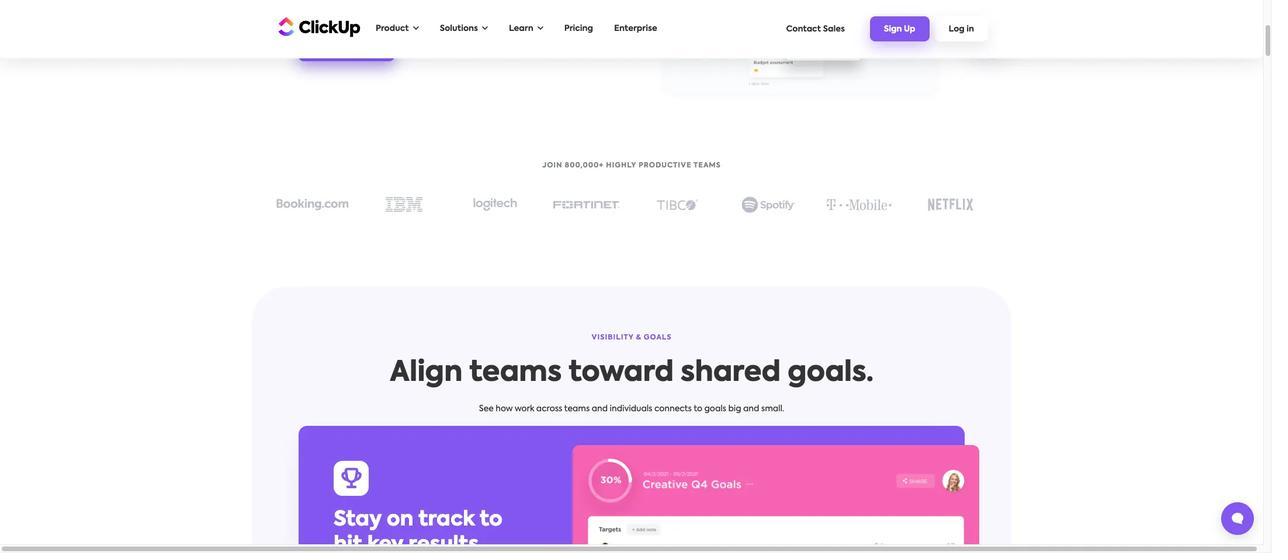 Task type: describe. For each thing, give the bounding box(es) containing it.
ibm logo image
[[385, 198, 422, 212]]

sign up
[[884, 25, 915, 33]]

align
[[390, 360, 462, 388]]

on
[[387, 510, 413, 531]]

stay on track to hit key results.
[[334, 510, 503, 554]]

tibco logo image
[[656, 199, 698, 211]]

highly
[[606, 162, 636, 169]]

t-mobile logo image
[[824, 196, 895, 214]]

0 vertical spatial to
[[694, 405, 702, 413]]

goals.
[[788, 360, 873, 388]]

solutions
[[440, 25, 478, 33]]

product button
[[370, 17, 425, 41]]

contact sales
[[786, 25, 845, 33]]

across
[[536, 405, 562, 413]]

&
[[636, 335, 642, 342]]

logitech logo image
[[473, 198, 517, 212]]

shared
[[681, 360, 781, 388]]

results.
[[408, 536, 484, 554]]

toward
[[569, 360, 674, 388]]

sales
[[823, 25, 845, 33]]

contact
[[786, 25, 821, 33]]

1 and from the left
[[592, 405, 608, 413]]

teams
[[694, 162, 721, 169]]

work
[[515, 405, 534, 413]]

clickup image
[[275, 15, 361, 38]]

spotify logo image
[[741, 197, 796, 213]]

key
[[367, 536, 403, 554]]

connects
[[654, 405, 692, 413]]

2 and from the left
[[743, 405, 759, 413]]

log
[[949, 25, 965, 33]]

align teams toward shared goals.
[[390, 360, 873, 388]]

stay
[[334, 510, 382, 531]]

to inside stay on track to hit key results.
[[480, 510, 503, 531]]

productive
[[639, 162, 692, 169]]

product
[[376, 25, 409, 33]]

learn button
[[503, 17, 549, 41]]

hit
[[334, 536, 362, 554]]

goals
[[644, 335, 672, 342]]



Task type: locate. For each thing, give the bounding box(es) containing it.
track
[[418, 510, 475, 531]]

teams right across
[[564, 405, 590, 413]]

netflix logo image
[[928, 198, 973, 211]]

pricing
[[564, 25, 593, 33]]

enterprise
[[614, 25, 657, 33]]

log in link
[[935, 16, 988, 41]]

0 vertical spatial teams
[[469, 360, 562, 388]]

small.
[[761, 405, 784, 413]]

visibility & goals
[[592, 335, 672, 342]]

to
[[694, 405, 702, 413], [480, 510, 503, 531]]

pricing link
[[558, 17, 599, 41]]

see how work across teams and individuals connects to goals big and small.
[[479, 405, 784, 413]]

to left 'goals'
[[694, 405, 702, 413]]

1 vertical spatial teams
[[564, 405, 590, 413]]

and
[[592, 405, 608, 413], [743, 405, 759, 413]]

1 horizontal spatial to
[[694, 405, 702, 413]]

0 horizontal spatial and
[[592, 405, 608, 413]]

in
[[967, 25, 974, 33]]

join
[[542, 162, 562, 169]]

sign up button
[[870, 16, 929, 41]]

800,000+
[[565, 162, 604, 169]]

1 horizontal spatial and
[[743, 405, 759, 413]]

individuals
[[610, 405, 652, 413]]

and left individuals
[[592, 405, 608, 413]]

goals
[[704, 405, 726, 413]]

1 horizontal spatial teams
[[564, 405, 590, 413]]

sign
[[884, 25, 902, 33]]

clickup enterprise image
[[612, 0, 1090, 102]]

fortinet logo image
[[552, 201, 620, 209]]

big
[[728, 405, 741, 413]]

up
[[904, 25, 915, 33]]

see
[[479, 405, 494, 413]]

0 horizontal spatial to
[[480, 510, 503, 531]]

booking-dot-com logo image
[[276, 199, 349, 211]]

how
[[496, 405, 513, 413]]

and right big
[[743, 405, 759, 413]]

solutions button
[[434, 17, 494, 41]]

teams up work in the left bottom of the page
[[469, 360, 562, 388]]

to right track
[[480, 510, 503, 531]]

learn
[[509, 25, 533, 33]]

0 horizontal spatial teams
[[469, 360, 562, 388]]

1 vertical spatial to
[[480, 510, 503, 531]]

join 800,000+ highly productive teams
[[542, 162, 721, 169]]

contact sales button
[[780, 19, 851, 39]]

log in
[[949, 25, 974, 33]]

visibility
[[592, 335, 634, 342]]

enterprise link
[[608, 17, 663, 41]]

teams
[[469, 360, 562, 388], [564, 405, 590, 413]]



Task type: vqa. For each thing, say whether or not it's contained in the screenshot.
Productive
yes



